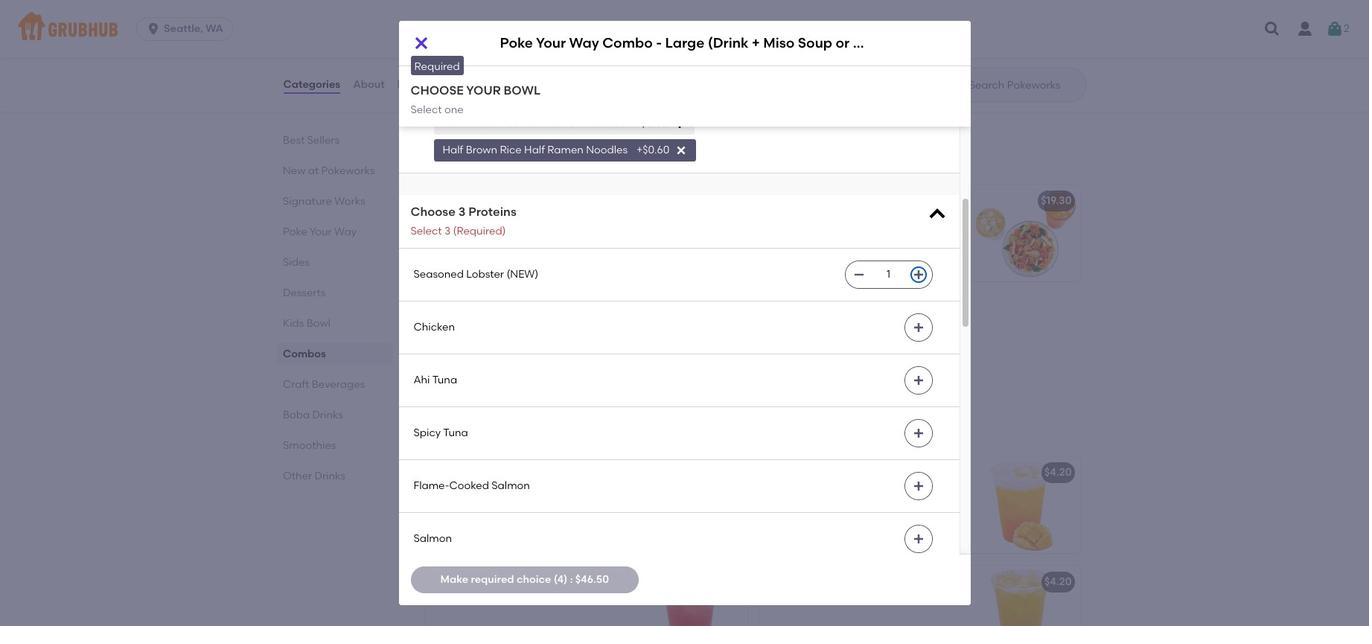 Task type: vqa. For each thing, say whether or not it's contained in the screenshot.
the Best to the left
no



Task type: describe. For each thing, give the bounding box(es) containing it.
&
[[543, 20, 551, 32]]

$7.80 +
[[709, 32, 741, 45]]

wa
[[206, 22, 223, 35]]

0 vertical spatial craft
[[283, 378, 309, 391]]

seattle, wa button
[[136, 17, 239, 41]]

mandarin
[[495, 68, 544, 81]]

0 vertical spatial chips)
[[896, 35, 940, 52]]

lobster
[[466, 268, 504, 281]]

half brown rice half ramen noodles
[[443, 144, 628, 156]]

svg image inside seattle, wa button
[[146, 22, 161, 36]]

:
[[570, 573, 573, 586]]

proteins inside the three proteins with your choice of mix ins, toppings, and flavor.
[[466, 325, 507, 338]]

$19.30 for $19.30
[[1041, 195, 1072, 207]]

salad for half brown rice half salad
[[729, 63, 758, 76]]

$46.50
[[575, 573, 609, 586]]

edamame,
[[434, 84, 490, 96]]

kids
[[283, 317, 304, 330]]

svg image inside 2 button
[[1326, 20, 1344, 38]]

tuna for ahi tuna
[[432, 374, 457, 386]]

reviews
[[397, 78, 439, 91]]

about button
[[352, 58, 385, 112]]

0 horizontal spatial combo
[[521, 195, 559, 207]]

lilikoi
[[434, 466, 464, 479]]

kids bowl image
[[635, 23, 747, 119]]

way for poke your way
[[334, 226, 356, 238]]

signature works combo (drink + miso soup or kettle chips) image
[[635, 185, 747, 282]]

half white rice half salad
[[443, 63, 575, 76]]

0 horizontal spatial svg image
[[674, 118, 685, 130]]

1 vertical spatial miso
[[603, 195, 627, 207]]

choose your bowl select one
[[411, 83, 540, 116]]

your for bowl
[[466, 83, 501, 98]]

three proteins with your choice of mix ins, toppings, and flavor.
[[434, 325, 604, 353]]

+$0.60 for half white rice half ramen noodles
[[634, 117, 668, 130]]

make required choice (4) : $46.50
[[440, 573, 609, 586]]

flame-
[[414, 479, 449, 492]]

strawberry lemonade button
[[425, 566, 747, 626]]

1 horizontal spatial kettle
[[853, 35, 893, 52]]

spicy tuna
[[414, 426, 468, 439]]

seattle,
[[164, 22, 203, 35]]

corn,
[[467, 68, 492, 81]]

0 vertical spatial combo
[[603, 35, 653, 52]]

0 vertical spatial or
[[836, 35, 850, 52]]

salad,
[[525, 84, 556, 96]]

bowl
[[306, 317, 330, 330]]

poke your way combo - large (drink + miso soup or kettle chips) image
[[635, 294, 747, 391]]

flavor. inside mix up to 2 proteins with your choice of base, mix-ins, toppings, and flavor.
[[768, 246, 798, 258]]

1 horizontal spatial miso
[[763, 35, 795, 52]]

of inside mix up to 2 proteins with your choice of base, mix-ins, toppings, and flavor.
[[768, 231, 778, 243]]

1 vertical spatial craft
[[423, 422, 464, 440]]

classic
[[547, 99, 584, 111]]

or inside chicken or tofu with white rice, sweet corn, mandarin orange, edamame, surimi salad, wonton crisps, and pokeworks classic
[[478, 53, 489, 66]]

0 horizontal spatial (drink
[[561, 195, 592, 207]]

(new)
[[507, 268, 538, 281]]

cooked
[[449, 479, 489, 492]]

rice for half brown rice half salad
[[681, 63, 703, 76]]

2 inside mix up to 2 proteins with your choice of base, mix-ins, toppings, and flavor.
[[816, 216, 822, 228]]

orange,
[[547, 68, 586, 81]]

tuna for spicy tuna
[[443, 426, 468, 439]]

reviews button
[[397, 58, 439, 112]]

rice for half white rice half salad
[[498, 63, 520, 76]]

mix-
[[811, 231, 833, 243]]

1 vertical spatial svg image
[[927, 204, 947, 225]]

new at pokeworks
[[283, 165, 374, 177]]

with inside mix up to 2 proteins with your choice of base, mix-ins, toppings, and flavor.
[[868, 216, 889, 228]]

mix
[[768, 216, 785, 228]]

lemonade for strawberry lemonade
[[494, 576, 548, 588]]

2 half from the left
[[554, 20, 581, 32]]

works for signature works combo (drink + miso soup or kettle chips)
[[487, 195, 518, 207]]

signature for signature works
[[283, 195, 332, 208]]

with inside the three proteins with your choice of mix ins, toppings, and flavor.
[[509, 325, 531, 338]]

0 horizontal spatial choice
[[517, 573, 551, 586]]

white
[[537, 53, 565, 66]]

ahi tuna
[[414, 374, 457, 386]]

make
[[440, 573, 468, 586]]

choice inside the three proteins with your choice of mix ins, toppings, and flavor.
[[558, 325, 592, 338]]

drinks for boba drinks
[[312, 409, 343, 421]]

white for half white rice half ramen noodles
[[466, 117, 495, 130]]

works for signature works
[[334, 195, 365, 208]]

and inside chicken or tofu with white rice, sweet corn, mandarin orange, edamame, surimi salad, wonton crisps, and pokeworks classic
[[469, 99, 489, 111]]

Input item quantity number field
[[872, 261, 905, 288]]

0 vertical spatial noodles
[[504, 90, 546, 103]]

proteins
[[468, 205, 517, 219]]

three
[[434, 325, 463, 338]]

spicy
[[414, 426, 441, 439]]

signature works combo (drink + miso soup or kettle chips)
[[434, 195, 737, 207]]

to
[[803, 216, 813, 228]]

ramen for brown
[[547, 144, 584, 156]]

surimi
[[493, 84, 523, 96]]

0 horizontal spatial 3
[[444, 225, 450, 237]]

seasoned
[[414, 268, 464, 281]]

desserts
[[283, 287, 325, 299]]

at
[[308, 165, 318, 177]]

required
[[414, 60, 460, 73]]

mix
[[434, 340, 452, 353]]

rice,
[[567, 53, 589, 66]]

0 horizontal spatial salmon
[[414, 532, 452, 545]]

2 button
[[1326, 16, 1350, 42]]

choose 3 proteins select 3 (required)
[[411, 205, 517, 237]]

poke your way combo - large (drink + miso soup or kettle chips)
[[500, 35, 940, 52]]

large
[[665, 35, 705, 52]]

$19.30 +
[[704, 195, 741, 207]]

strawberry
[[434, 576, 491, 588]]

categories
[[283, 78, 340, 91]]

base,
[[780, 231, 808, 243]]

other drinks
[[283, 470, 345, 482]]

choose
[[411, 205, 455, 219]]

half brown rice half salad
[[624, 63, 758, 76]]

best
[[283, 134, 304, 147]]

poke your way combo - regular (drink + miso soup or kettle chips) image
[[969, 185, 1081, 282]]

strawberry lemonade image
[[635, 566, 747, 626]]

toppings, inside mix up to 2 proteins with your choice of base, mix-ins, toppings, and flavor.
[[852, 231, 899, 243]]

1 horizontal spatial or
[[658, 195, 669, 207]]

1 horizontal spatial salmon
[[492, 479, 530, 492]]

sweet
[[434, 68, 464, 81]]

lilikoi green tea image
[[969, 566, 1081, 626]]

0 vertical spatial combos
[[423, 150, 488, 168]]

1 horizontal spatial (drink
[[708, 35, 749, 52]]

(4)
[[554, 573, 568, 586]]

your for poke your way
[[309, 226, 331, 238]]

0 horizontal spatial kettle
[[671, 195, 701, 207]]

white for half white rice half salad
[[466, 63, 495, 76]]

1 vertical spatial soup
[[630, 195, 656, 207]]

required
[[471, 573, 514, 586]]



Task type: locate. For each thing, give the bounding box(es) containing it.
tuna right ahi
[[432, 374, 457, 386]]

(drink right the large
[[708, 35, 749, 52]]

proteins up mix-
[[824, 216, 865, 228]]

0 vertical spatial way
[[569, 35, 599, 52]]

1 horizontal spatial combos
[[423, 150, 488, 168]]

smoothies
[[283, 439, 336, 452]]

kettle
[[853, 35, 893, 52], [671, 195, 701, 207]]

1 white from the top
[[466, 63, 495, 76]]

your for poke your way combo - large (drink + miso soup or kettle chips)
[[536, 35, 566, 52]]

svg image
[[1263, 20, 1281, 38], [1326, 20, 1344, 38], [146, 22, 161, 36], [412, 34, 430, 52], [589, 64, 601, 76], [773, 64, 785, 76], [676, 145, 687, 156], [853, 269, 865, 281], [912, 269, 924, 281], [912, 322, 924, 334], [912, 374, 924, 386], [912, 427, 924, 439], [912, 480, 924, 492]]

three proteins with your choice of mix ins, toppings, and flavor. button
[[425, 294, 747, 391]]

noodles for half white rice half ramen noodles
[[584, 117, 626, 130]]

way up rice,
[[569, 35, 599, 52]]

pokeworks right at
[[321, 165, 374, 177]]

and inside the three proteins with your choice of mix ins, toppings, and flavor.
[[524, 340, 544, 353]]

2 vertical spatial noodles
[[586, 144, 628, 156]]

drinks right the boba
[[312, 409, 343, 421]]

2 inside button
[[1344, 22, 1350, 35]]

rice
[[498, 63, 520, 76], [681, 63, 703, 76], [498, 117, 520, 130], [500, 144, 522, 156]]

0 vertical spatial 3
[[458, 205, 466, 219]]

strawberry lemonade
[[434, 576, 548, 588]]

0 horizontal spatial pokeworks
[[321, 165, 374, 177]]

0 vertical spatial $4.20 button
[[759, 457, 1081, 553]]

combos down kids bowl
[[283, 348, 326, 360]]

0 horizontal spatial chips)
[[704, 195, 737, 207]]

0 horizontal spatial 2
[[816, 216, 822, 228]]

your down corn,
[[466, 83, 501, 98]]

works down new at pokeworks
[[334, 195, 365, 208]]

base
[[583, 20, 609, 32]]

toppings, up "input item quantity" number field
[[852, 231, 899, 243]]

way for poke your way combo - large (drink + miso soup or kettle chips)
[[569, 35, 599, 52]]

of inside the three proteins with your choice of mix ins, toppings, and flavor.
[[594, 325, 604, 338]]

soup
[[798, 35, 832, 52], [630, 195, 656, 207]]

0 vertical spatial choose
[[434, 20, 480, 32]]

pokeworks down bowl
[[491, 99, 545, 111]]

and up "input item quantity" number field
[[901, 231, 922, 243]]

or
[[836, 35, 850, 52], [478, 53, 489, 66], [658, 195, 669, 207]]

white down choose your bowl select one
[[466, 117, 495, 130]]

1 vertical spatial proteins
[[466, 325, 507, 338]]

lilikoi lemonade image
[[635, 457, 747, 553]]

ins, inside the three proteins with your choice of mix ins, toppings, and flavor.
[[455, 340, 471, 353]]

your up "input item quantity" number field
[[891, 216, 913, 228]]

signature down at
[[283, 195, 332, 208]]

1 $19.30 from the left
[[704, 195, 734, 207]]

0 horizontal spatial craft beverages
[[283, 378, 365, 391]]

sides
[[283, 256, 309, 269]]

2 $19.30 from the left
[[1041, 195, 1072, 207]]

and down (new)
[[524, 340, 544, 353]]

your down "signature works"
[[309, 226, 331, 238]]

salad for half white rice half salad
[[545, 63, 575, 76]]

salad up the "wonton"
[[545, 63, 575, 76]]

+
[[734, 32, 741, 45], [752, 35, 760, 52], [595, 195, 601, 207], [734, 195, 741, 207]]

select inside choose 3 proteins select 3 (required)
[[411, 225, 442, 237]]

ins, right base,
[[833, 231, 849, 243]]

3
[[458, 205, 466, 219], [444, 225, 450, 237]]

choose up crisps,
[[411, 83, 464, 98]]

chicken inside chicken or tofu with white rice, sweet corn, mandarin orange, edamame, surimi salad, wonton crisps, and pokeworks classic
[[434, 53, 476, 66]]

proteins right "three"
[[466, 325, 507, 338]]

new
[[283, 165, 305, 177]]

+$0.60 for half brown rice half ramen noodles
[[637, 144, 670, 156]]

1 half from the left
[[514, 20, 541, 32]]

1 vertical spatial chips)
[[704, 195, 737, 207]]

craft beverages up lilikoi lemonade
[[423, 422, 551, 440]]

0 horizontal spatial ins,
[[455, 340, 471, 353]]

and down edamame,
[[469, 99, 489, 111]]

mango lemonade image
[[969, 457, 1081, 553]]

1 horizontal spatial proteins
[[824, 216, 865, 228]]

select
[[411, 103, 442, 116], [411, 225, 442, 237]]

lemonade for lilikoi lemonade
[[466, 466, 521, 479]]

seattle, wa
[[164, 22, 223, 35]]

0 horizontal spatial combos
[[283, 348, 326, 360]]

your
[[536, 35, 566, 52], [309, 226, 331, 238]]

1 vertical spatial craft beverages
[[423, 422, 551, 440]]

2 vertical spatial and
[[524, 340, 544, 353]]

craft
[[283, 378, 309, 391], [423, 422, 464, 440]]

select down the choose
[[411, 225, 442, 237]]

1 horizontal spatial $19.30
[[1041, 195, 1072, 207]]

1 vertical spatial $4.20
[[1044, 576, 1072, 588]]

chicken up sweet
[[434, 53, 476, 66]]

your up white
[[536, 35, 566, 52]]

0 vertical spatial proteins
[[824, 216, 865, 228]]

ramen down classic
[[545, 117, 582, 130]]

poke for poke your way combo - large (drink + miso soup or kettle chips)
[[500, 35, 533, 52]]

0 vertical spatial with
[[514, 53, 535, 66]]

rice up surimi
[[498, 63, 520, 76]]

categories button
[[283, 58, 341, 112]]

drinks
[[312, 409, 343, 421], [314, 470, 345, 482]]

1 vertical spatial (drink
[[561, 195, 592, 207]]

poke up sides
[[283, 226, 307, 238]]

brown for half brown rice half salad
[[647, 63, 678, 76]]

0 vertical spatial toppings,
[[852, 231, 899, 243]]

way
[[569, 35, 599, 52], [334, 226, 356, 238]]

salad down orange,
[[572, 90, 601, 103]]

ins, right mix
[[455, 340, 471, 353]]

0 vertical spatial (drink
[[708, 35, 749, 52]]

signature for signature works combo (drink + miso soup or kettle chips)
[[434, 195, 484, 207]]

0 horizontal spatial miso
[[603, 195, 627, 207]]

1 horizontal spatial craft
[[423, 422, 464, 440]]

noodles for half brown rice half ramen noodles
[[586, 144, 628, 156]]

1 vertical spatial chicken
[[414, 321, 455, 333]]

poke
[[500, 35, 533, 52], [283, 226, 307, 238]]

1 horizontal spatial your
[[891, 216, 913, 228]]

1 horizontal spatial svg image
[[912, 533, 924, 545]]

combo left -
[[603, 35, 653, 52]]

poke down the choose your half & half base
[[500, 35, 533, 52]]

your down (new)
[[533, 325, 555, 338]]

select down reviews
[[411, 103, 442, 116]]

0 vertical spatial miso
[[763, 35, 795, 52]]

pokeworks inside chicken or tofu with white rice, sweet corn, mandarin orange, edamame, surimi salad, wonton crisps, and pokeworks classic
[[491, 99, 545, 111]]

0 vertical spatial ramen
[[466, 90, 502, 103]]

white up edamame,
[[466, 63, 495, 76]]

1 horizontal spatial beverages
[[468, 422, 551, 440]]

signature up (required)
[[434, 195, 484, 207]]

0 horizontal spatial or
[[478, 53, 489, 66]]

salmon down lilikoi lemonade
[[492, 479, 530, 492]]

craft beverages up boba drinks
[[283, 378, 365, 391]]

toppings,
[[852, 231, 899, 243], [474, 340, 521, 353]]

ramen for white
[[545, 117, 582, 130]]

your inside mix up to 2 proteins with your choice of base, mix-ins, toppings, and flavor.
[[891, 216, 913, 228]]

craft up the boba
[[283, 378, 309, 391]]

0 horizontal spatial works
[[334, 195, 365, 208]]

ramen down half white rice half ramen noodles on the top of the page
[[547, 144, 584, 156]]

combos down one
[[423, 150, 488, 168]]

ramen down corn,
[[466, 90, 502, 103]]

your inside the three proteins with your choice of mix ins, toppings, and flavor.
[[533, 325, 555, 338]]

craft beverages
[[283, 378, 365, 391], [423, 422, 551, 440]]

1 vertical spatial 3
[[444, 225, 450, 237]]

up
[[787, 216, 801, 228]]

0 vertical spatial chicken
[[434, 53, 476, 66]]

half
[[443, 63, 463, 76], [522, 63, 543, 76], [624, 63, 644, 76], [705, 63, 726, 76], [443, 90, 463, 103], [549, 90, 569, 103], [443, 117, 463, 130], [522, 117, 543, 130], [443, 144, 463, 156], [524, 144, 545, 156]]

$19.30 for $19.30 +
[[704, 195, 734, 207]]

0 horizontal spatial craft
[[283, 378, 309, 391]]

poke for poke your way
[[283, 226, 307, 238]]

2 $4.20 button from the top
[[759, 566, 1081, 626]]

mix up to 2 proteins with your choice of base, mix-ins, toppings, and flavor.
[[768, 216, 950, 258]]

beverages up boba drinks
[[311, 378, 365, 391]]

proteins inside mix up to 2 proteins with your choice of base, mix-ins, toppings, and flavor.
[[824, 216, 865, 228]]

lemonade
[[466, 466, 521, 479], [494, 576, 548, 588]]

with down (new)
[[509, 325, 531, 338]]

1 horizontal spatial your
[[536, 35, 566, 52]]

$4.20 for lilikoi lemonade
[[1044, 466, 1072, 479]]

your
[[482, 20, 512, 32], [466, 83, 501, 98]]

half white rice half ramen noodles
[[443, 117, 626, 130]]

1 $4.20 button from the top
[[759, 457, 1081, 553]]

1 vertical spatial choice
[[558, 325, 592, 338]]

$4.20 button
[[759, 457, 1081, 553], [759, 566, 1081, 626]]

0 vertical spatial pokeworks
[[491, 99, 545, 111]]

2 $4.20 from the top
[[1044, 576, 1072, 588]]

chicken for chicken or tofu with white rice, sweet corn, mandarin orange, edamame, surimi salad, wonton crisps, and pokeworks classic
[[434, 53, 476, 66]]

ins, inside mix up to 2 proteins with your choice of base, mix-ins, toppings, and flavor.
[[833, 231, 849, 243]]

seasoned lobster (new)
[[414, 268, 538, 281]]

about
[[353, 78, 385, 91]]

2 horizontal spatial svg image
[[927, 204, 947, 225]]

boba
[[283, 409, 309, 421]]

craft up lilikoi
[[423, 422, 464, 440]]

beverages up lilikoi lemonade
[[468, 422, 551, 440]]

0 vertical spatial of
[[768, 231, 778, 243]]

select for choose 3 proteins
[[411, 225, 442, 237]]

choice inside mix up to 2 proteins with your choice of base, mix-ins, toppings, and flavor.
[[916, 216, 950, 228]]

with up "input item quantity" number field
[[868, 216, 889, 228]]

choose inside choose your bowl select one
[[411, 83, 464, 98]]

flame-cooked salmon
[[414, 479, 530, 492]]

1 vertical spatial tuna
[[443, 426, 468, 439]]

3 down the choose
[[444, 225, 450, 237]]

rice down the large
[[681, 63, 703, 76]]

0 vertical spatial lemonade
[[466, 466, 521, 479]]

salad down poke your way combo - large (drink + miso soup or kettle chips)
[[729, 63, 758, 76]]

1 horizontal spatial choice
[[558, 325, 592, 338]]

$4.20 for strawberry lemonade
[[1044, 576, 1072, 588]]

tuna right spicy
[[443, 426, 468, 439]]

+$0.60
[[634, 117, 668, 130], [637, 144, 670, 156]]

chicken up mix
[[414, 321, 455, 333]]

0 vertical spatial craft beverages
[[283, 378, 365, 391]]

with up mandarin
[[514, 53, 535, 66]]

1 vertical spatial and
[[901, 231, 922, 243]]

half
[[514, 20, 541, 32], [554, 20, 581, 32]]

your inside choose your bowl select one
[[466, 83, 501, 98]]

1 vertical spatial toppings,
[[474, 340, 521, 353]]

brown for half brown rice half ramen noodles
[[466, 144, 497, 156]]

0 horizontal spatial beverages
[[311, 378, 365, 391]]

with
[[514, 53, 535, 66], [868, 216, 889, 228], [509, 325, 531, 338]]

0 vertical spatial brown
[[647, 63, 678, 76]]

1 vertical spatial beverages
[[468, 422, 551, 440]]

2 white from the top
[[466, 117, 495, 130]]

2 select from the top
[[411, 225, 442, 237]]

your up tofu
[[482, 20, 512, 32]]

0 vertical spatial $4.20
[[1044, 466, 1072, 479]]

$4.20
[[1044, 466, 1072, 479], [1044, 576, 1072, 588]]

1 horizontal spatial 3
[[458, 205, 466, 219]]

1 horizontal spatial way
[[569, 35, 599, 52]]

poke your way
[[283, 226, 356, 238]]

choose up required
[[434, 20, 480, 32]]

(drink down half brown rice half ramen noodles on the top
[[561, 195, 592, 207]]

works
[[487, 195, 518, 207], [334, 195, 365, 208]]

and
[[469, 99, 489, 111], [901, 231, 922, 243], [524, 340, 544, 353]]

0 horizontal spatial and
[[469, 99, 489, 111]]

0 vertical spatial flavor.
[[768, 246, 798, 258]]

lilikoi lemonade button
[[425, 457, 747, 553]]

1 $4.20 from the top
[[1044, 466, 1072, 479]]

2 vertical spatial svg image
[[912, 533, 924, 545]]

0 horizontal spatial soup
[[630, 195, 656, 207]]

salmon
[[492, 479, 530, 492], [414, 532, 452, 545]]

0 horizontal spatial flavor.
[[546, 340, 577, 353]]

1 vertical spatial 2
[[816, 216, 822, 228]]

1 select from the top
[[411, 103, 442, 116]]

0 vertical spatial beverages
[[311, 378, 365, 391]]

select for choose your bowl
[[411, 103, 442, 116]]

0 horizontal spatial signature
[[283, 195, 332, 208]]

0 vertical spatial choice
[[916, 216, 950, 228]]

0 horizontal spatial half
[[514, 20, 541, 32]]

kids bowl
[[283, 317, 330, 330]]

$19.30
[[704, 195, 734, 207], [1041, 195, 1072, 207]]

1 horizontal spatial soup
[[798, 35, 832, 52]]

works up (required)
[[487, 195, 518, 207]]

1 vertical spatial kettle
[[671, 195, 701, 207]]

salad for half ramen noodles half salad
[[572, 90, 601, 103]]

1 vertical spatial lemonade
[[494, 576, 548, 588]]

0 horizontal spatial your
[[309, 226, 331, 238]]

0 horizontal spatial your
[[533, 325, 555, 338]]

bowl
[[504, 83, 540, 98]]

brown down choose your bowl select one
[[466, 144, 497, 156]]

boba drinks
[[283, 409, 343, 421]]

1 vertical spatial select
[[411, 225, 442, 237]]

$7.80
[[709, 32, 734, 45]]

lilikoi lemonade
[[434, 466, 521, 479]]

Search Pokeworks search field
[[967, 78, 1081, 92]]

half ramen noodles half salad
[[443, 90, 601, 103]]

choose your half & half base
[[434, 20, 609, 32]]

drinks right 'other'
[[314, 470, 345, 482]]

main navigation navigation
[[0, 0, 1369, 58]]

combo right the proteins
[[521, 195, 559, 207]]

ins,
[[833, 231, 849, 243], [455, 340, 471, 353]]

1 vertical spatial choose
[[411, 83, 464, 98]]

choose for half
[[434, 20, 480, 32]]

$4.20 button for strawberry lemonade
[[759, 566, 1081, 626]]

with inside chicken or tofu with white rice, sweet corn, mandarin orange, edamame, surimi salad, wonton crisps, and pokeworks classic
[[514, 53, 535, 66]]

0 vertical spatial your
[[536, 35, 566, 52]]

1 horizontal spatial craft beverages
[[423, 422, 551, 440]]

0 horizontal spatial way
[[334, 226, 356, 238]]

0 horizontal spatial of
[[594, 325, 604, 338]]

half left &
[[514, 20, 541, 32]]

0 vertical spatial select
[[411, 103, 442, 116]]

0 horizontal spatial proteins
[[466, 325, 507, 338]]

your for half
[[482, 20, 512, 32]]

0 vertical spatial your
[[891, 216, 913, 228]]

salmon up make
[[414, 532, 452, 545]]

1 vertical spatial $4.20 button
[[759, 566, 1081, 626]]

beverages
[[311, 378, 365, 391], [468, 422, 551, 440]]

crisps,
[[434, 99, 466, 111]]

rice down half white rice half ramen noodles on the top of the page
[[500, 144, 522, 156]]

1 horizontal spatial brown
[[647, 63, 678, 76]]

toppings, inside the three proteins with your choice of mix ins, toppings, and flavor.
[[474, 340, 521, 353]]

2 horizontal spatial or
[[836, 35, 850, 52]]

1 vertical spatial white
[[466, 117, 495, 130]]

ahi
[[414, 374, 430, 386]]

0 horizontal spatial $19.30
[[704, 195, 734, 207]]

flavor. inside the three proteins with your choice of mix ins, toppings, and flavor.
[[546, 340, 577, 353]]

half right &
[[554, 20, 581, 32]]

pokeworks
[[491, 99, 545, 111], [321, 165, 374, 177]]

wonton
[[558, 84, 596, 96]]

0 vertical spatial ins,
[[833, 231, 849, 243]]

2
[[1344, 22, 1350, 35], [816, 216, 822, 228]]

2 vertical spatial or
[[658, 195, 669, 207]]

$4.20 button for lilikoi lemonade
[[759, 457, 1081, 553]]

signature works
[[283, 195, 365, 208]]

brown down -
[[647, 63, 678, 76]]

drinks for other drinks
[[314, 470, 345, 482]]

(required)
[[453, 225, 506, 237]]

rice down half ramen noodles half salad
[[498, 117, 520, 130]]

choose for bowl
[[411, 83, 464, 98]]

lemonade up flame-cooked salmon
[[466, 466, 521, 479]]

2 horizontal spatial choice
[[916, 216, 950, 228]]

-
[[656, 35, 662, 52]]

one
[[444, 103, 464, 116]]

0 vertical spatial salmon
[[492, 479, 530, 492]]

0 vertical spatial white
[[466, 63, 495, 76]]

svg image
[[674, 118, 685, 130], [927, 204, 947, 225], [912, 533, 924, 545]]

1 horizontal spatial combo
[[603, 35, 653, 52]]

chicken or tofu with white rice, sweet corn, mandarin orange, edamame, surimi salad, wonton crisps, and pokeworks classic
[[434, 53, 596, 111]]

1 vertical spatial noodles
[[584, 117, 626, 130]]

and inside mix up to 2 proteins with your choice of base, mix-ins, toppings, and flavor.
[[901, 231, 922, 243]]

best sellers
[[283, 134, 339, 147]]

other
[[283, 470, 312, 482]]

rice for half white rice half ramen noodles
[[498, 117, 520, 130]]

ramen
[[466, 90, 502, 103], [545, 117, 582, 130], [547, 144, 584, 156]]

1 horizontal spatial 2
[[1344, 22, 1350, 35]]

rice for half brown rice half ramen noodles
[[500, 144, 522, 156]]

toppings, right mix
[[474, 340, 521, 353]]

select inside choose your bowl select one
[[411, 103, 442, 116]]

tofu
[[491, 53, 511, 66]]

chicken for chicken
[[414, 321, 455, 333]]

choose
[[434, 20, 480, 32], [411, 83, 464, 98]]

sellers
[[307, 134, 339, 147]]

3 up (required)
[[458, 205, 466, 219]]

way down "signature works"
[[334, 226, 356, 238]]

lemonade left (4)
[[494, 576, 548, 588]]



